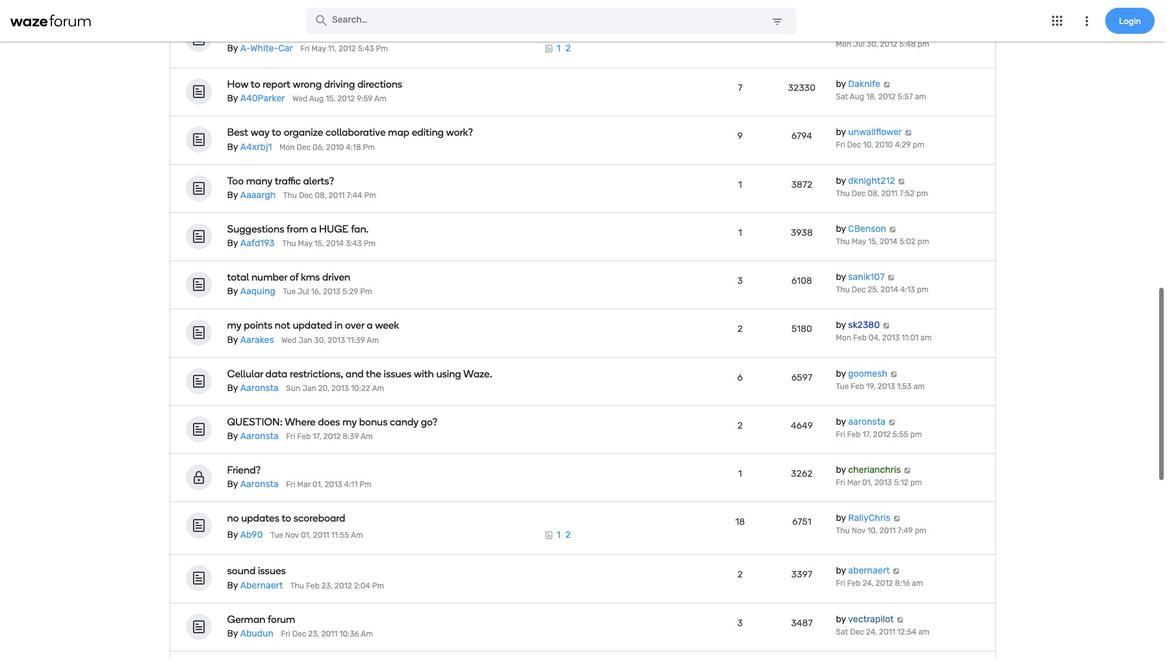 Task type: vqa. For each thing, say whether or not it's contained in the screenshot.
Support
no



Task type: describe. For each thing, give the bounding box(es) containing it.
sanik107
[[849, 272, 885, 283]]

fri mar 01, 2013 5:12 pm
[[836, 478, 922, 488]]

cbenson
[[849, 224, 887, 235]]

go to last post image for best way to organize collaborative map editing work?
[[905, 130, 913, 136]]

go to last post image for huge
[[889, 226, 897, 233]]

a-
[[240, 43, 250, 54]]

11,
[[328, 44, 337, 53]]

mon inside 19258 mon jul 30, 2012 5:48 pm
[[836, 40, 852, 49]]

by left daknife link
[[836, 79, 846, 90]]

1 horizontal spatial by abernaert
[[836, 566, 890, 577]]

2011 for 12:54
[[879, 628, 896, 637]]

bonus
[[359, 416, 388, 428]]

by aaronsta up the fri feb 17, 2012 5:55 pm
[[836, 417, 886, 428]]

feb for my points not updated in over a week
[[854, 334, 867, 343]]

5:43
[[358, 44, 374, 53]]

aaaargh link
[[240, 190, 276, 201]]

best
[[227, 127, 248, 139]]

dec for fri dec 23, 2011 10:36 am
[[292, 630, 306, 639]]

fri dec 23, 2011 10:36 am
[[281, 630, 373, 639]]

fri for fri feb 17, 2012 8:39 am
[[286, 432, 296, 441]]

cbenson link
[[849, 224, 887, 235]]

by aaaargh
[[227, 190, 276, 201]]

7:52
[[900, 189, 915, 198]]

way
[[251, 127, 270, 139]]

by left cbenson
[[836, 224, 846, 235]]

19258 mon jul 30, 2012 5:48 pm
[[789, 30, 930, 49]]

by daknife
[[836, 79, 881, 90]]

by left goomesh link
[[836, 368, 846, 379]]

report
[[263, 78, 291, 91]]

go to last post image for alerts?
[[898, 178, 906, 184]]

am for fri dec 23, 2011 10:36 am
[[361, 630, 373, 639]]

1 horizontal spatial abernaert
[[849, 566, 890, 577]]

fri for fri mar 01, 2013 5:12 pm
[[836, 478, 846, 488]]

thu for thu may 15, 2014 3:43 pm
[[282, 239, 296, 248]]

0 horizontal spatial 30,
[[314, 336, 326, 345]]

by aaronsta for question: where does my bonus candy go?
[[227, 431, 279, 442]]

total number of kms driven link
[[227, 271, 618, 284]]

a40parker
[[240, 93, 285, 104]]

by right 4649
[[836, 417, 846, 428]]

by sanik107
[[836, 272, 885, 283]]

1 vertical spatial tue
[[836, 382, 849, 391]]

2011 for 7:49
[[880, 527, 896, 536]]

15, for fan.
[[314, 239, 324, 248]]

by left sk2380 "link"
[[836, 320, 846, 331]]

0 horizontal spatial abernaert
[[240, 580, 283, 591]]

doc image
[[545, 531, 554, 541]]

0 horizontal spatial issues
[[258, 565, 286, 578]]

thu for thu may 15, 2014 5:02 pm
[[836, 237, 850, 246]]

2012 for wed aug 15, 2012 9:59 am
[[338, 95, 355, 104]]

aaaargh
[[240, 190, 276, 201]]

aug for wed
[[309, 95, 324, 104]]

5:29
[[343, 288, 358, 297]]

updated
[[293, 320, 332, 332]]

aug for sat
[[850, 92, 865, 102]]

go to last post image for cellular data restrictions, and the issues with using waze.
[[890, 371, 898, 377]]

by goomesh
[[836, 368, 888, 379]]

0 vertical spatial abernaert link
[[849, 566, 890, 577]]

mon feb 04, 2013 11:01 am
[[836, 334, 932, 343]]

6
[[738, 372, 743, 383]]

pm inside 19258 mon jul 30, 2012 5:48 pm
[[918, 40, 930, 49]]

kms
[[301, 271, 320, 284]]

ability to download route history from waze.com
[[227, 26, 459, 38]]

dec for thu dec 25, 2014 4:13 pm
[[852, 285, 866, 295]]

2012 for fri may 11, 2012 5:43 pm
[[339, 44, 356, 53]]

my points not updated in over a week
[[227, 320, 399, 332]]

sat aug 18, 2012 5:57 am
[[836, 92, 927, 102]]

4:13
[[901, 285, 916, 295]]

2 right doc icon
[[566, 43, 571, 54]]

by left aafd193 link
[[227, 238, 238, 249]]

by rallychris
[[836, 513, 891, 524]]

not
[[275, 320, 290, 332]]

by down no
[[227, 530, 238, 541]]

thu may 15, 2014 5:02 pm
[[836, 237, 930, 246]]

how to report wrong driving directions link
[[227, 78, 618, 91]]

total
[[227, 271, 249, 284]]

aaquing
[[240, 286, 275, 297]]

fri mar 01, 2013 4:11 pm
[[286, 481, 372, 490]]

2011 for 10:36
[[321, 630, 338, 639]]

6108
[[792, 276, 813, 287]]

am for tue nov 01, 2011 11:55 am
[[351, 531, 363, 540]]

am for fri feb 24, 2012 8:16 am
[[912, 580, 924, 589]]

am for sat aug 18, 2012 5:57 am
[[915, 92, 927, 102]]

scoreboard
[[294, 513, 345, 525]]

number
[[252, 271, 287, 284]]

by down too on the top
[[227, 190, 238, 201]]

no updates to scoreboard
[[227, 513, 345, 525]]

am for wed jan 30, 2013 11:39 am
[[367, 336, 379, 345]]

car
[[279, 43, 293, 54]]

wed for updated
[[282, 336, 297, 345]]

fri for fri feb 17, 2012 5:55 pm
[[836, 430, 846, 439]]

9:59
[[357, 95, 373, 104]]

aaronsta for question: where does my bonus candy go?
[[240, 431, 279, 442]]

23, for forum
[[308, 630, 320, 639]]

0 horizontal spatial a
[[311, 223, 317, 235]]

19,
[[867, 382, 876, 391]]

by down german
[[227, 629, 238, 640]]

aaronsta for friend?
[[240, 479, 279, 490]]

am for mon feb 04, 2013 11:01 am
[[921, 334, 932, 343]]

2013 for 5:12
[[875, 478, 892, 488]]

by left sanik107
[[836, 272, 846, 283]]

german forum link
[[227, 614, 618, 626]]

7
[[738, 83, 743, 94]]

by down cellular
[[227, 383, 238, 394]]

by down friend?
[[227, 479, 238, 490]]

ab90 link
[[240, 530, 263, 541]]

by down the 'how'
[[227, 93, 238, 104]]

1 horizontal spatial issues
[[384, 368, 412, 380]]

01, for ab90
[[301, 531, 311, 540]]

thu for thu feb 23, 2012 2:04 pm
[[290, 582, 304, 591]]

2012 inside 19258 mon jul 30, 2012 5:48 pm
[[880, 40, 898, 49]]

sound issues link
[[227, 565, 618, 578]]

by ab90
[[227, 530, 263, 541]]

1 for suggestions from a huge fan.
[[739, 227, 742, 239]]

2 for my points not updated in over a week
[[738, 324, 743, 335]]

by down question:
[[227, 431, 238, 442]]

2013 for 5:29
[[323, 288, 341, 297]]

by aarakes
[[227, 335, 274, 346]]

forum
[[268, 614, 295, 626]]

2014 down huge
[[326, 239, 344, 248]]

1 2 for ability to download route history from waze.com
[[557, 43, 571, 54]]

dknight212 link
[[849, 175, 895, 186]]

aaquing link
[[240, 286, 275, 297]]

pm for mon dec 06, 2010 4:18 pm
[[363, 143, 375, 152]]

go to last post image for friend?
[[904, 467, 912, 474]]

2012 for fri feb 17, 2012 5:55 pm
[[874, 430, 891, 439]]

10:36
[[340, 630, 359, 639]]

3872
[[792, 179, 813, 190]]

thu feb 23, 2012 2:04 pm
[[290, 582, 384, 591]]

daknife link
[[849, 79, 881, 90]]

how
[[227, 78, 249, 91]]

by cbenson
[[836, 224, 887, 235]]

fri for fri dec 23, 2011 10:36 am
[[281, 630, 290, 639]]

by left "aarakes" link
[[227, 335, 238, 346]]

by aaronsta for cellular data restrictions, and the issues with using waze.
[[227, 383, 279, 394]]

pm for fri feb 17, 2012 5:55 pm
[[911, 430, 922, 439]]

go to last post image for kms
[[887, 274, 896, 281]]

3 for total number of kms driven
[[738, 276, 743, 287]]

sanik107 link
[[849, 272, 885, 283]]

2011 for 7:52
[[882, 189, 898, 198]]

goomesh
[[849, 368, 888, 379]]

01, for aaronsta
[[313, 481, 323, 490]]

a4xrbj1 link
[[240, 142, 272, 153]]

download
[[270, 26, 318, 38]]

a4xrbj1
[[240, 142, 272, 153]]

of
[[290, 271, 299, 284]]

by left unwallflower
[[836, 127, 846, 138]]

fri for fri feb 24, 2012 8:16 am
[[836, 580, 846, 589]]

24, for german forum
[[866, 628, 878, 637]]

by left vectrapilot
[[836, 614, 846, 625]]

2010 for 4:18
[[326, 143, 344, 152]]

cellular
[[227, 368, 263, 380]]

3262
[[791, 469, 813, 480]]

may down by cbenson
[[852, 237, 867, 246]]

over
[[345, 320, 364, 332]]

collaborative
[[326, 127, 386, 139]]

4:18
[[346, 143, 361, 152]]

ab90
[[240, 530, 263, 541]]

dec for fri dec 10, 2010 4:29 pm
[[848, 141, 862, 150]]

1 link for ability to download route history from waze.com
[[557, 43, 561, 54]]

to up the white-
[[258, 26, 268, 38]]

feb left '2:04' at the bottom of page
[[306, 582, 320, 591]]

1 vertical spatial from
[[287, 223, 308, 235]]

30, inside 19258 mon jul 30, 2012 5:48 pm
[[867, 40, 879, 49]]

waze.
[[464, 368, 492, 380]]

pm for thu feb 23, 2012 2:04 pm
[[372, 582, 384, 591]]

friend? link
[[227, 464, 618, 477]]

pm for thu dec 08, 2011 7:44 pm
[[364, 191, 376, 200]]

a40parker link
[[240, 93, 285, 104]]

2013 for 11:39
[[328, 336, 345, 345]]

to up by a40parker on the left of page
[[251, 78, 260, 91]]

to right way
[[272, 127, 282, 139]]

go to last post image up "8:16"
[[892, 568, 901, 575]]

3 for german forum
[[738, 618, 743, 629]]

2 for question: where does my bonus candy go?
[[738, 420, 743, 432]]

17, for 5:55
[[863, 430, 872, 439]]

unwallflower
[[849, 127, 902, 138]]

aaronsta up the fri feb 17, 2012 5:55 pm
[[849, 417, 886, 428]]

6794
[[792, 131, 813, 142]]

by left dknight212
[[836, 175, 846, 186]]

tue jul 16, 2013 5:29 pm
[[283, 288, 372, 297]]

feb down where
[[297, 432, 311, 441]]

am for wed aug 15, 2012 9:59 am
[[374, 95, 387, 104]]

too many traffic alerts?
[[227, 175, 334, 187]]

pm for fri mar 01, 2013 5:12 pm
[[911, 478, 922, 488]]

cherianchris
[[849, 465, 901, 476]]

in
[[335, 320, 343, 332]]

pm for thu may 15, 2014 5:02 pm
[[918, 237, 930, 246]]

2 for sound issues
[[738, 570, 743, 581]]

jan for restrictions,
[[302, 384, 316, 393]]

2012 for fri feb 17, 2012 8:39 am
[[323, 432, 341, 441]]



Task type: locate. For each thing, give the bounding box(es) containing it.
2013 right "04,"
[[883, 334, 900, 343]]

2011 for 11:55
[[313, 531, 329, 540]]

0 vertical spatial a
[[311, 223, 317, 235]]

sat
[[836, 92, 849, 102], [836, 628, 849, 637]]

by down the sound
[[227, 580, 238, 591]]

pm right 5:55
[[911, 430, 922, 439]]

15, down huge
[[314, 239, 324, 248]]

fri right 4649
[[836, 430, 846, 439]]

ability
[[227, 26, 256, 38]]

6751
[[793, 517, 812, 528]]

0 vertical spatial my
[[227, 320, 242, 332]]

mon up the by daknife
[[836, 40, 852, 49]]

organize
[[284, 127, 323, 139]]

go to last post image
[[905, 130, 913, 136], [890, 371, 898, 377], [904, 467, 912, 474], [896, 617, 905, 623]]

wrong
[[293, 78, 322, 91]]

wed for wrong
[[293, 95, 308, 104]]

2013 for 11:01
[[883, 334, 900, 343]]

2 right doc image on the left of page
[[566, 530, 571, 541]]

2 vertical spatial mon
[[836, 334, 852, 343]]

2013 right 19,
[[878, 382, 895, 391]]

1 vertical spatial wed
[[282, 336, 297, 345]]

1 vertical spatial 30,
[[314, 336, 326, 345]]

dec down by dknight212
[[852, 189, 866, 198]]

1 horizontal spatial jul
[[854, 40, 865, 49]]

2011 for 7:44
[[329, 191, 345, 200]]

friend?
[[227, 464, 261, 477]]

aaronsta link for cellular data restrictions, and the issues with using waze.
[[240, 383, 279, 394]]

24, for sound issues
[[863, 580, 874, 589]]

aafd193 link
[[240, 238, 275, 249]]

by abernaert up fri feb 24, 2012 8:16 am
[[836, 566, 890, 577]]

1 vertical spatial jul
[[298, 288, 309, 297]]

1 vertical spatial 2 link
[[566, 530, 571, 541]]

1 vertical spatial abernaert
[[240, 580, 283, 591]]

1 vertical spatial 10,
[[868, 527, 878, 536]]

vectrapilot
[[849, 614, 894, 625]]

by aaronsta for friend?
[[227, 479, 279, 490]]

by left 'cherianchris'
[[836, 465, 846, 476]]

0 horizontal spatial mar
[[297, 481, 311, 490]]

1 1 2 from the top
[[557, 43, 571, 54]]

2 link for ability to download route history from waze.com
[[566, 43, 571, 54]]

nov for 10,
[[852, 527, 866, 536]]

aarakes
[[240, 335, 274, 346]]

using
[[436, 368, 461, 380]]

1 horizontal spatial 01,
[[313, 481, 323, 490]]

go to last post image up the thu may 15, 2014 5:02 pm in the right top of the page
[[889, 226, 897, 233]]

am
[[915, 92, 927, 102], [374, 95, 387, 104], [921, 334, 932, 343], [367, 336, 379, 345], [914, 382, 925, 391], [372, 384, 384, 393], [361, 432, 373, 441], [351, 531, 363, 540], [912, 580, 924, 589], [919, 628, 930, 637], [361, 630, 373, 639]]

by sk2380
[[836, 320, 880, 331]]

am down directions
[[374, 95, 387, 104]]

tue down by goomesh on the right
[[836, 382, 849, 391]]

suggestions
[[227, 223, 284, 235]]

1 vertical spatial by abernaert
[[227, 580, 283, 591]]

1 vertical spatial jan
[[302, 384, 316, 393]]

by a4xrbj1
[[227, 142, 272, 153]]

0 vertical spatial abernaert
[[849, 566, 890, 577]]

0 vertical spatial 24,
[[863, 580, 874, 589]]

23, for issues
[[322, 582, 333, 591]]

0 vertical spatial jul
[[854, 40, 865, 49]]

pm right 4:11
[[360, 481, 372, 490]]

thu down by dknight212
[[836, 189, 850, 198]]

am right 10:36
[[361, 630, 373, 639]]

tue for ab90
[[270, 531, 283, 540]]

a left huge
[[311, 223, 317, 235]]

thu for thu nov 10, 2011 7:49 pm
[[836, 527, 850, 536]]

24, down vectrapilot "link"
[[866, 628, 878, 637]]

go to last post image for updated
[[883, 323, 891, 329]]

by left rallychris link
[[836, 513, 846, 524]]

aarakes link
[[240, 335, 274, 346]]

0 horizontal spatial my
[[227, 320, 242, 332]]

0 horizontal spatial 15,
[[314, 239, 324, 248]]

15, for driving
[[326, 95, 336, 104]]

by aaronsta down friend?
[[227, 479, 279, 490]]

1 vertical spatial sat
[[836, 628, 849, 637]]

1 1 link from the top
[[557, 43, 561, 54]]

0 vertical spatial issues
[[384, 368, 412, 380]]

2011 left 7:52
[[882, 189, 898, 198]]

08, for 7:52
[[868, 189, 880, 198]]

thu for thu dec 08, 2011 7:44 pm
[[283, 191, 297, 200]]

am down the
[[372, 384, 384, 393]]

1 right doc image on the left of page
[[557, 530, 561, 541]]

issues
[[384, 368, 412, 380], [258, 565, 286, 578]]

10, for best way to organize collaborative map editing work?
[[864, 141, 874, 150]]

17, down does
[[313, 432, 322, 441]]

1 horizontal spatial 08,
[[868, 189, 880, 198]]

0 vertical spatial sat
[[836, 92, 849, 102]]

aaronsta down question:
[[240, 431, 279, 442]]

2 vertical spatial tue
[[270, 531, 283, 540]]

mon for mon feb 04, 2013 11:01 am
[[836, 334, 852, 343]]

10, down 'by unwallflower'
[[864, 141, 874, 150]]

2013 right 20,
[[331, 384, 349, 393]]

updates
[[241, 513, 280, 525]]

aaronsta link for friend?
[[240, 479, 279, 490]]

to
[[258, 26, 268, 38], [251, 78, 260, 91], [272, 127, 282, 139], [282, 513, 291, 525]]

am for fri feb 17, 2012 8:39 am
[[361, 432, 373, 441]]

0 vertical spatial 10,
[[864, 141, 874, 150]]

sk2380 link
[[849, 320, 880, 331]]

2013 for 4:11
[[325, 481, 342, 490]]

mon for mon dec 06, 2010 4:18 pm
[[279, 143, 295, 152]]

pm for thu may 15, 2014 3:43 pm
[[364, 239, 376, 248]]

dec for thu dec 08, 2011 7:52 pm
[[852, 189, 866, 198]]

2 horizontal spatial 01,
[[863, 478, 873, 488]]

a
[[311, 223, 317, 235], [367, 320, 373, 332]]

0 horizontal spatial 17,
[[313, 432, 322, 441]]

1 vertical spatial abernaert link
[[240, 580, 283, 591]]

go to last post image for my
[[888, 419, 897, 426]]

a-white-car link
[[240, 43, 293, 54]]

1 horizontal spatial 17,
[[863, 430, 872, 439]]

1 3 from the top
[[738, 276, 743, 287]]

0 vertical spatial tue
[[283, 288, 296, 297]]

1 vertical spatial mon
[[279, 143, 295, 152]]

01,
[[863, 478, 873, 488], [313, 481, 323, 490], [301, 531, 311, 540]]

1 up 18
[[739, 469, 742, 480]]

0 vertical spatial 30,
[[867, 40, 879, 49]]

0 vertical spatial 3
[[738, 276, 743, 287]]

0 horizontal spatial from
[[287, 223, 308, 235]]

thu dec 25, 2014 4:13 pm
[[836, 285, 929, 295]]

1 horizontal spatial 15,
[[326, 95, 336, 104]]

2013 for 1:53
[[878, 382, 895, 391]]

mar for fri mar 01, 2013 4:11 pm
[[297, 481, 311, 490]]

0 vertical spatial by abernaert
[[836, 566, 890, 577]]

14
[[736, 30, 745, 41]]

2014 for fan.
[[880, 237, 898, 246]]

by aaquing
[[227, 286, 275, 297]]

0 horizontal spatial abernaert link
[[240, 580, 283, 591]]

1 horizontal spatial nov
[[852, 527, 866, 536]]

thu for thu dec 08, 2011 7:52 pm
[[836, 189, 850, 198]]

1 for too many traffic alerts?
[[739, 179, 742, 190]]

question: where does my bonus candy go? link
[[227, 416, 618, 428]]

1 horizontal spatial 30,
[[867, 40, 879, 49]]

aug down 'how to report wrong driving directions'
[[309, 95, 324, 104]]

1 down 9
[[739, 179, 742, 190]]

nov for 01,
[[285, 531, 299, 540]]

sat dec 24, 2011 12:54 am
[[836, 628, 930, 637]]

1 vertical spatial 1 link
[[557, 530, 561, 541]]

pm for thu dec 25, 2014 4:13 pm
[[917, 285, 929, 295]]

3938
[[791, 227, 813, 239]]

17, for 8:39
[[313, 432, 322, 441]]

am for sun jan 20, 2013 10:22 am
[[372, 384, 384, 393]]

1 link right doc image on the left of page
[[557, 530, 561, 541]]

tue down no updates to scoreboard
[[270, 531, 283, 540]]

0 horizontal spatial nov
[[285, 531, 299, 540]]

dec down by vectrapilot
[[850, 628, 864, 637]]

0 vertical spatial 1 link
[[557, 43, 561, 54]]

by unwallflower
[[836, 127, 902, 138]]

where
[[285, 416, 316, 428]]

abernaert link down sound issues
[[240, 580, 283, 591]]

fri dec 10, 2010 4:29 pm
[[836, 141, 925, 150]]

mar up scoreboard
[[297, 481, 311, 490]]

fri feb 24, 2012 8:16 am
[[836, 580, 924, 589]]

history
[[351, 26, 383, 38]]

2014
[[880, 237, 898, 246], [326, 239, 344, 248], [881, 285, 899, 295]]

4649
[[791, 420, 813, 432]]

thu dec 08, 2011 7:52 pm
[[836, 189, 929, 198]]

11:39
[[347, 336, 365, 345]]

pm right the 5:02
[[918, 237, 930, 246]]

5:57
[[898, 92, 913, 102]]

fri right the car
[[301, 44, 310, 53]]

pm right 5:12
[[911, 478, 922, 488]]

1 vertical spatial issues
[[258, 565, 286, 578]]

sound
[[227, 565, 256, 578]]

work?
[[446, 127, 473, 139]]

wed jan 30, 2013 11:39 am
[[282, 336, 379, 345]]

thu may 15, 2014 3:43 pm
[[282, 239, 376, 248]]

pm for thu nov 10, 2011 7:49 pm
[[915, 527, 927, 536]]

dec for thu dec 08, 2011 7:44 pm
[[299, 191, 313, 200]]

no
[[227, 513, 239, 525]]

doc image
[[545, 44, 554, 53]]

jan for not
[[299, 336, 312, 345]]

cherianchris link
[[849, 465, 901, 476]]

8:39
[[343, 432, 359, 441]]

1 horizontal spatial from
[[386, 26, 407, 38]]

1 vertical spatial a
[[367, 320, 373, 332]]

5:48
[[900, 40, 916, 49]]

1 vertical spatial 23,
[[308, 630, 320, 639]]

go to last post image up 1:53
[[890, 371, 898, 377]]

sat for german forum
[[836, 628, 849, 637]]

am for tue feb 19, 2013 1:53 am
[[914, 382, 925, 391]]

0 horizontal spatial 01,
[[301, 531, 311, 540]]

2012 left 5:48
[[880, 40, 898, 49]]

1 vertical spatial 3
[[738, 618, 743, 629]]

0 horizontal spatial 2010
[[326, 143, 344, 152]]

0 vertical spatial mon
[[836, 40, 852, 49]]

0 vertical spatial 1 2
[[557, 43, 571, 54]]

pm for fri dec 10, 2010 4:29 pm
[[913, 141, 925, 150]]

by right '3397'
[[836, 566, 846, 577]]

1 for friend?
[[739, 469, 742, 480]]

to right updates
[[282, 513, 291, 525]]

0 vertical spatial from
[[386, 26, 407, 38]]

am right 11:39
[[367, 336, 379, 345]]

fri feb 17, 2012 8:39 am
[[286, 432, 373, 441]]

08, down dknight212
[[868, 189, 880, 198]]

2 down 18
[[738, 570, 743, 581]]

1 sat from the top
[[836, 92, 849, 102]]

3 left 6108
[[738, 276, 743, 287]]

by down best
[[227, 142, 238, 153]]

jul inside 19258 mon jul 30, 2012 5:48 pm
[[854, 40, 865, 49]]

fri down where
[[286, 432, 296, 441]]

2012 for fri feb 24, 2012 8:16 am
[[876, 580, 893, 589]]

2 link for no updates to scoreboard
[[566, 530, 571, 541]]

pm for fri may 11, 2012 5:43 pm
[[376, 44, 388, 53]]

directions
[[358, 78, 403, 91]]

32330
[[788, 83, 816, 94]]

fri for fri may 11, 2012 5:43 pm
[[301, 44, 310, 53]]

data
[[266, 368, 288, 380]]

may down suggestions from a huge fan.
[[298, 239, 313, 248]]

dec down 'by unwallflower'
[[848, 141, 862, 150]]

1 horizontal spatial 2010
[[876, 141, 893, 150]]

abernaert up fri feb 24, 2012 8:16 am
[[849, 566, 890, 577]]

thu down by cbenson
[[836, 237, 850, 246]]

1 horizontal spatial abernaert link
[[849, 566, 890, 577]]

tue
[[283, 288, 296, 297], [836, 382, 849, 391], [270, 531, 283, 540]]

2014 for driven
[[881, 285, 899, 295]]

1 vertical spatial 24,
[[866, 628, 878, 637]]

go to last post image
[[883, 81, 891, 88], [898, 178, 906, 184], [889, 226, 897, 233], [887, 274, 896, 281], [883, 323, 891, 329], [888, 419, 897, 426], [893, 516, 902, 522], [892, 568, 901, 575]]

2012 left 5:55
[[874, 430, 891, 439]]

sat for how to report wrong driving directions
[[836, 92, 849, 102]]

2013
[[323, 288, 341, 297], [883, 334, 900, 343], [328, 336, 345, 345], [878, 382, 895, 391], [331, 384, 349, 393], [875, 478, 892, 488], [325, 481, 342, 490]]

may for by a-white-car
[[312, 44, 326, 53]]

2 up 6
[[738, 324, 743, 335]]

by aafd193
[[227, 238, 275, 249]]

0 vertical spatial 2 link
[[566, 43, 571, 54]]

go to last post image up 7:49 at the right of page
[[893, 516, 902, 522]]

2012 down "driving"
[[338, 95, 355, 104]]

by aaronsta down cellular
[[227, 383, 279, 394]]

dec down alerts?
[[299, 191, 313, 200]]

1 vertical spatial my
[[343, 416, 357, 428]]

go?
[[421, 416, 438, 428]]

0 horizontal spatial 08,
[[315, 191, 327, 200]]

1 horizontal spatial a
[[367, 320, 373, 332]]

pm right 7:52
[[917, 189, 929, 198]]

by down total
[[227, 286, 238, 297]]

daknife
[[849, 79, 881, 90]]

2 3 from the top
[[738, 618, 743, 629]]

abernaert link
[[849, 566, 890, 577], [240, 580, 283, 591]]

may for by aafd193
[[298, 239, 313, 248]]

pm right 4:18
[[363, 143, 375, 152]]

am right 11:01
[[921, 334, 932, 343]]

2 1 link from the top
[[557, 530, 561, 541]]

question:
[[227, 416, 283, 428]]

0 vertical spatial jan
[[299, 336, 312, 345]]

my points not updated in over a week link
[[227, 320, 618, 332]]

2012 right 11, at left top
[[339, 44, 356, 53]]

2:04
[[354, 582, 370, 591]]

1 horizontal spatial my
[[343, 416, 357, 428]]

2011 left 7:44
[[329, 191, 345, 200]]

1 link for no updates to scoreboard
[[557, 530, 561, 541]]

by left a-
[[227, 43, 238, 54]]

with
[[414, 368, 434, 380]]

2013 down cherianchris link
[[875, 478, 892, 488]]

feb for sound issues
[[848, 580, 861, 589]]

tue feb 19, 2013 1:53 am
[[836, 382, 925, 391]]

feb for cellular data restrictions, and the issues with using waze.
[[851, 382, 865, 391]]

aaronsta link down cellular
[[240, 383, 279, 394]]

aug down the by daknife
[[850, 92, 865, 102]]

1 2 link from the top
[[566, 43, 571, 54]]

12:54
[[898, 628, 917, 637]]

tue down total number of kms driven at the top of page
[[283, 288, 296, 297]]

by aaronsta
[[227, 383, 279, 394], [836, 417, 886, 428], [227, 431, 279, 442], [227, 479, 279, 490]]

by
[[227, 43, 238, 54], [836, 79, 846, 90], [227, 93, 238, 104], [836, 127, 846, 138], [227, 142, 238, 153], [836, 175, 846, 186], [227, 190, 238, 201], [836, 224, 846, 235], [227, 238, 238, 249], [836, 272, 846, 283], [227, 286, 238, 297], [836, 320, 846, 331], [227, 335, 238, 346], [836, 368, 846, 379], [227, 383, 238, 394], [836, 417, 846, 428], [227, 431, 238, 442], [836, 465, 846, 476], [227, 479, 238, 490], [836, 513, 846, 524], [227, 530, 238, 541], [836, 566, 846, 577], [227, 580, 238, 591], [836, 614, 846, 625], [227, 629, 238, 640]]

1 right doc icon
[[557, 43, 561, 54]]

2 2 link from the top
[[566, 530, 571, 541]]

from right history
[[386, 26, 407, 38]]

1 horizontal spatial 23,
[[322, 582, 333, 591]]

tue nov 01, 2011 11:55 am
[[270, 531, 363, 540]]

0 vertical spatial 23,
[[322, 582, 333, 591]]

2013 for 10:22
[[331, 384, 349, 393]]

jan left 20,
[[302, 384, 316, 393]]

aaronsta link up the fri feb 17, 2012 5:55 pm
[[849, 417, 886, 428]]

question: where does my bonus candy go?
[[227, 416, 438, 428]]

pm for fri mar 01, 2013 4:11 pm
[[360, 481, 372, 490]]

01, left 4:11
[[313, 481, 323, 490]]

10, down rallychris link
[[868, 527, 878, 536]]

08, for 7:44
[[315, 191, 327, 200]]

2010 for 4:29
[[876, 141, 893, 150]]

0 horizontal spatial by abernaert
[[227, 580, 283, 591]]

1 2 right doc image on the left of page
[[557, 530, 571, 541]]

1 2
[[557, 43, 571, 54], [557, 530, 571, 541]]

2 horizontal spatial 15,
[[868, 237, 878, 246]]

wed down not
[[282, 336, 297, 345]]

4:11
[[344, 481, 358, 490]]

1 vertical spatial 1 2
[[557, 530, 571, 541]]

mon down 'organize'
[[279, 143, 295, 152]]

fri for fri mar 01, 2013 4:11 pm
[[286, 481, 296, 490]]

1 horizontal spatial mar
[[848, 478, 861, 488]]

dec for sat dec 24, 2011 12:54 am
[[850, 628, 864, 637]]

feb up by cherianchris
[[848, 430, 861, 439]]

0 horizontal spatial jul
[[298, 288, 309, 297]]

issues right the
[[384, 368, 412, 380]]

pm
[[918, 40, 930, 49], [376, 44, 388, 53], [913, 141, 925, 150], [363, 143, 375, 152], [917, 189, 929, 198], [364, 191, 376, 200], [918, 237, 930, 246], [364, 239, 376, 248], [917, 285, 929, 295], [360, 288, 372, 297], [911, 430, 922, 439], [911, 478, 922, 488], [360, 481, 372, 490], [915, 527, 927, 536], [372, 582, 384, 591]]

0 vertical spatial wed
[[293, 95, 308, 104]]

go to last post image for scoreboard
[[893, 516, 902, 522]]

jan
[[299, 336, 312, 345], [302, 384, 316, 393]]

feb up by vectrapilot
[[848, 580, 861, 589]]

thu for thu dec 25, 2014 4:13 pm
[[836, 285, 850, 295]]

best way to organize collaborative map editing work? link
[[227, 127, 618, 139]]

17,
[[863, 430, 872, 439], [313, 432, 322, 441]]

1:53
[[897, 382, 912, 391]]

pm for thu dec 08, 2011 7:52 pm
[[917, 189, 929, 198]]

0 horizontal spatial 23,
[[308, 630, 320, 639]]

driven
[[322, 271, 351, 284]]

2012 for sat aug 18, 2012 5:57 am
[[879, 92, 896, 102]]

1 2 for no updates to scoreboard
[[557, 530, 571, 541]]

2 sat from the top
[[836, 628, 849, 637]]

am for sat dec 24, 2011 12:54 am
[[919, 628, 930, 637]]

does
[[318, 416, 340, 428]]

10, for no updates to scoreboard
[[868, 527, 878, 536]]

go to last post image for german forum
[[896, 617, 905, 623]]

pm right the 4:13
[[917, 285, 929, 295]]

aaronsta down friend?
[[240, 479, 279, 490]]

10:22
[[351, 384, 370, 393]]

0 horizontal spatial aug
[[309, 95, 324, 104]]

restrictions,
[[290, 368, 343, 380]]

2 1 2 from the top
[[557, 530, 571, 541]]

7:44
[[347, 191, 362, 200]]

1 horizontal spatial aug
[[850, 92, 865, 102]]

5:55
[[893, 430, 909, 439]]

fri may 11, 2012 5:43 pm
[[301, 44, 388, 53]]

go to last post image up 5:55
[[888, 419, 897, 426]]

2010
[[876, 141, 893, 150], [326, 143, 344, 152]]

am right 12:54 on the right
[[919, 628, 930, 637]]



